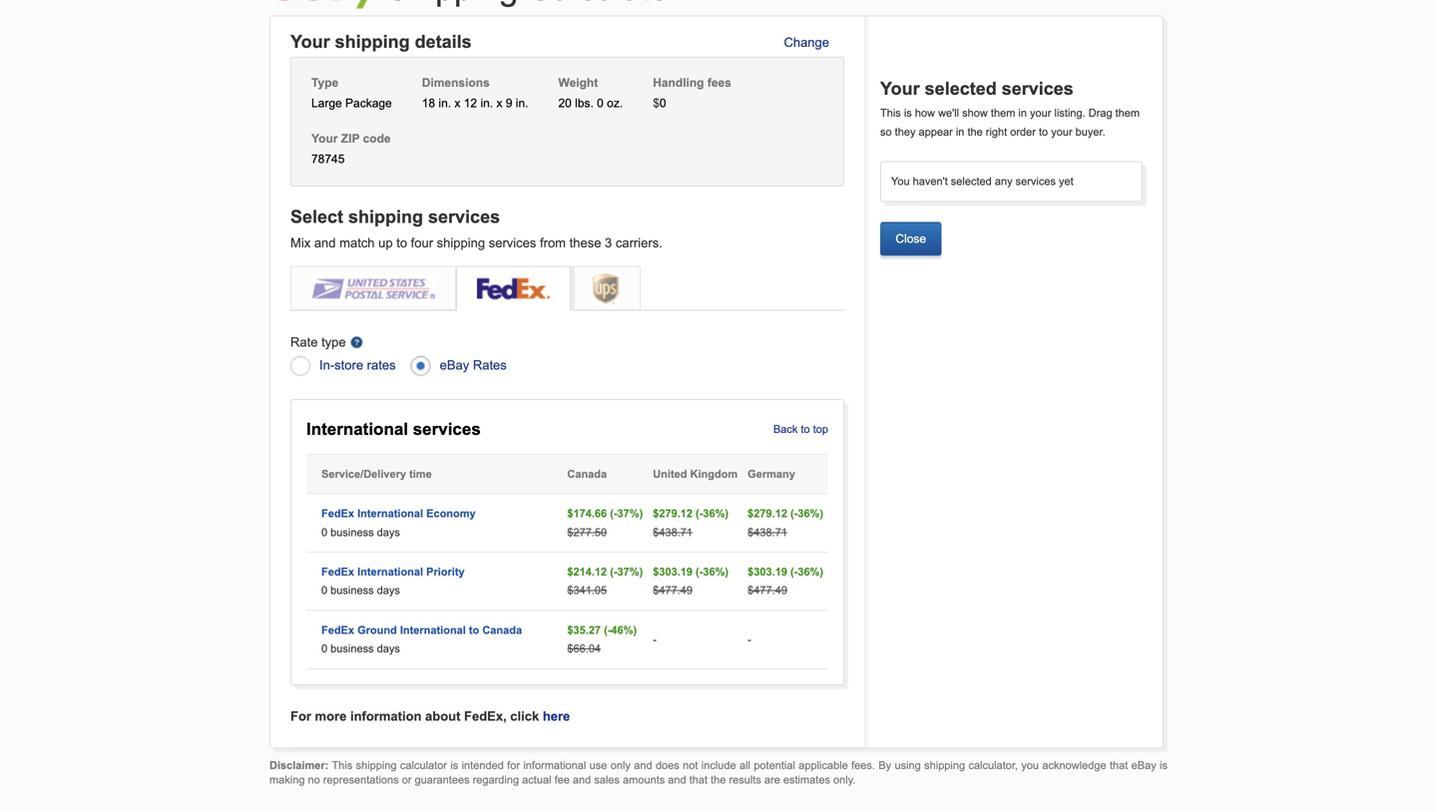 Task type: describe. For each thing, give the bounding box(es) containing it.
priority
[[426, 566, 465, 578]]

press enter to select fedex ground international to canada list item
[[306, 611, 828, 670]]

carriers.
[[616, 235, 663, 250]]

up
[[378, 235, 393, 250]]

1 $279.12 (-36%) $438.71 from the left
[[653, 508, 729, 539]]

rate
[[290, 335, 318, 350]]

calculator,
[[969, 760, 1018, 772]]

your selected services this is how we'll show them in your listing. drag them so they appear in the right order to your buyer.
[[880, 78, 1140, 138]]

days inside fedex ground international to canada 0 business days
[[377, 643, 400, 655]]

shipping for details
[[335, 32, 410, 52]]

dimensions 18 in. x 12 in. x 9 in.
[[422, 76, 528, 110]]

$66.04
[[567, 643, 601, 655]]

international inside fedex ground international to canada 0 business days
[[400, 624, 466, 637]]

20
[[558, 96, 572, 110]]

does
[[656, 760, 679, 772]]

1 x from the left
[[455, 96, 461, 110]]

business inside fedex ground international to canada 0 business days
[[331, 643, 374, 655]]

match
[[339, 235, 375, 250]]

18
[[422, 96, 435, 110]]

and up amounts
[[634, 760, 652, 772]]

to left top
[[801, 423, 810, 436]]

rates
[[473, 358, 507, 373]]

1 vertical spatial in
[[956, 126, 964, 138]]

no
[[308, 774, 320, 786]]

1 in. from the left
[[439, 96, 451, 110]]

more
[[315, 709, 347, 724]]

how
[[915, 107, 935, 119]]

ebay rates
[[440, 358, 507, 373]]

drag
[[1089, 107, 1112, 119]]

0 for weight 20 lbs. 0 oz.
[[597, 96, 604, 110]]

and inside select shipping services mix and match up to four shipping services from these 3 carriers.
[[314, 235, 336, 250]]

ebay inside ebay rates link
[[440, 358, 469, 373]]

they
[[895, 126, 916, 138]]

united kingdom germany
[[653, 468, 795, 481]]

lbs.
[[575, 96, 594, 110]]

order
[[1010, 126, 1036, 138]]

ground
[[357, 624, 397, 637]]

yet
[[1059, 175, 1074, 188]]

12
[[464, 96, 477, 110]]

78745
[[311, 152, 345, 166]]

$174.66 (-37%) $277.50
[[567, 508, 643, 539]]

close button
[[880, 222, 942, 256]]

$341.05
[[567, 585, 607, 597]]

rates
[[367, 358, 396, 373]]

is inside your selected services this is how we'll show them in your listing. drag them so they appear in the right order to your buyer.
[[904, 107, 912, 119]]

2 $279.12 (-36%) $438.71 from the left
[[748, 508, 823, 539]]

sales
[[594, 774, 620, 786]]

the inside your selected services this is how we'll show them in your listing. drag them so they appear in the right order to your buyer.
[[968, 126, 983, 138]]

potential
[[754, 760, 795, 772]]

business for fedex international priority 0 business days
[[331, 585, 374, 597]]

haven't
[[913, 175, 948, 188]]

37%) for $174.66 (-37%) $277.50
[[617, 508, 643, 520]]

your for your shipping details
[[290, 32, 330, 52]]

0 vertical spatial canada
[[567, 468, 607, 481]]

time
[[409, 468, 432, 481]]

store
[[335, 358, 363, 373]]

fedex international priority 0 business days
[[321, 566, 465, 597]]

(- inside $35.27 (-46%) $66.04
[[604, 624, 611, 637]]

international inside fedex international economy 0 business days
[[357, 508, 423, 520]]

for
[[507, 760, 520, 772]]

international services link
[[306, 420, 481, 439]]

fedex for fedex ground international to canada 0 business days
[[321, 624, 354, 637]]

1 vertical spatial your
[[1051, 126, 1072, 138]]

2 in. from the left
[[480, 96, 493, 110]]

option group containing in-store rates
[[290, 354, 844, 379]]

to inside your selected services this is how we'll show them in your listing. drag them so they appear in the right order to your buyer.
[[1039, 126, 1048, 138]]

oz.
[[607, 96, 623, 110]]

2 $438.71 from the left
[[748, 526, 787, 539]]

zip
[[341, 132, 360, 145]]

intended
[[462, 760, 504, 772]]

applicable
[[799, 760, 848, 772]]

for
[[290, 709, 311, 724]]

the inside this shipping calculator is intended for informational use only and does not include all potential applicable fees. by using shipping calculator, you acknowledge that ebay is making no representations or guarantees regarding actual fee and sales amounts and that the results are estimates only.
[[711, 774, 726, 786]]

$214.12 (-37%) $341.05
[[567, 566, 643, 597]]

results
[[729, 774, 761, 786]]

you
[[891, 175, 910, 188]]

type large package
[[311, 76, 392, 110]]

$35.27
[[567, 624, 601, 637]]

in-store rates
[[319, 358, 396, 373]]

united
[[653, 468, 687, 481]]

acknowledge
[[1042, 760, 1106, 772]]

or
[[402, 774, 412, 786]]

0 vertical spatial your
[[1030, 107, 1051, 119]]

disclaimer:
[[269, 760, 329, 772]]

fedex for fedex international economy 0 business days
[[321, 508, 354, 520]]

here link
[[543, 709, 570, 724]]

weight 20 lbs. 0 oz.
[[558, 76, 623, 110]]

In-store rates radio
[[290, 354, 314, 378]]

and down does
[[668, 774, 686, 786]]

for more information about fedex, click here
[[290, 709, 570, 724]]

0 for handling fees $ 0
[[660, 96, 666, 110]]

informational
[[523, 760, 586, 772]]

2 $303.19 from the left
[[748, 566, 787, 578]]

appear
[[919, 126, 953, 138]]

these
[[569, 235, 601, 250]]

Online rates radio
[[411, 354, 435, 378]]

1 horizontal spatial in
[[1018, 107, 1027, 119]]

2 horizontal spatial is
[[1160, 760, 1168, 772]]

international inside fedex international priority 0 business days
[[357, 566, 423, 578]]

$277.50
[[567, 526, 607, 539]]

click
[[510, 709, 539, 724]]

top
[[813, 423, 828, 436]]

fedex ground international to canada 0 business days
[[321, 624, 522, 655]]

select
[[290, 206, 343, 227]]

fedex,
[[464, 709, 507, 724]]

1 $303.19 from the left
[[653, 566, 693, 578]]

all
[[739, 760, 750, 772]]

to inside select shipping services mix and match up to four shipping services from these 3 carriers.
[[396, 235, 407, 250]]

$214.12
[[567, 566, 607, 578]]



Task type: vqa. For each thing, say whether or not it's contained in the screenshot.
"the"
yes



Task type: locate. For each thing, give the bounding box(es) containing it.
canada down 'press enter to select fedex international priority' list item
[[482, 624, 522, 637]]

0 inside handling fees $ 0
[[660, 96, 666, 110]]

1 37%) from the top
[[617, 508, 643, 520]]

(- inside $174.66 (-37%) $277.50
[[610, 508, 617, 520]]

change link
[[769, 27, 844, 59]]

the
[[968, 126, 983, 138], [711, 774, 726, 786]]

from
[[540, 235, 566, 250]]

1 horizontal spatial in.
[[480, 96, 493, 110]]

fedex for fedex international priority 0 business days
[[321, 566, 354, 578]]

business inside fedex international priority 0 business days
[[331, 585, 374, 597]]

and right "fee"
[[573, 774, 591, 786]]

3
[[605, 235, 612, 250]]

0 horizontal spatial that
[[689, 774, 708, 786]]

business for fedex international economy 0 business days
[[331, 526, 374, 539]]

2 them from the left
[[1115, 107, 1140, 119]]

1 horizontal spatial x
[[496, 96, 502, 110]]

2 business from the top
[[331, 585, 374, 597]]

1 horizontal spatial them
[[1115, 107, 1140, 119]]

your down listing.
[[1051, 126, 1072, 138]]

0 vertical spatial fedex
[[321, 508, 354, 520]]

services
[[1002, 78, 1074, 99], [1016, 175, 1056, 188], [428, 206, 500, 227], [489, 235, 536, 250], [413, 420, 481, 439]]

canada inside fedex ground international to canada 0 business days
[[482, 624, 522, 637]]

services inside your selected services this is how we'll show them in your listing. drag them so they appear in the right order to your buyer.
[[1002, 78, 1074, 99]]

1 horizontal spatial $477.49
[[748, 585, 787, 597]]

37%)
[[617, 508, 643, 520], [617, 566, 643, 578]]

your up 'how'
[[880, 78, 920, 99]]

business inside fedex international economy 0 business days
[[331, 526, 374, 539]]

2 vertical spatial days
[[377, 643, 400, 655]]

services up four
[[428, 206, 500, 227]]

press enter to select fedex international priority list item
[[306, 553, 828, 611]]

international right ground
[[400, 624, 466, 637]]

to inside fedex ground international to canada 0 business days
[[469, 624, 479, 637]]

business down service/delivery
[[331, 526, 374, 539]]

dimensions
[[422, 76, 490, 90]]

we'll
[[938, 107, 959, 119]]

1 vertical spatial this
[[332, 760, 353, 772]]

2 37%) from the top
[[617, 566, 643, 578]]

that
[[1110, 760, 1128, 772], [689, 774, 708, 786]]

1 vertical spatial business
[[331, 585, 374, 597]]

services up time on the bottom left
[[413, 420, 481, 439]]

1 vertical spatial that
[[689, 774, 708, 786]]

fedex inside fedex international priority 0 business days
[[321, 566, 354, 578]]

not
[[683, 760, 698, 772]]

days for priority
[[377, 585, 400, 597]]

international down fedex international economy 0 business days
[[357, 566, 423, 578]]

0 for fedex international priority 0 business days
[[321, 585, 327, 597]]

$438.71 down united on the left
[[653, 526, 693, 539]]

fees.
[[851, 760, 875, 772]]

0 vertical spatial your
[[290, 32, 330, 52]]

that right acknowledge
[[1110, 760, 1128, 772]]

2 $477.49 from the left
[[748, 585, 787, 597]]

days up ground
[[377, 585, 400, 597]]

1 horizontal spatial -
[[748, 634, 751, 646]]

37%) inside $214.12 (-37%) $341.05
[[617, 566, 643, 578]]

37%) right $214.12 in the bottom of the page
[[617, 566, 643, 578]]

shipping for calculator
[[356, 760, 397, 772]]

selected inside your selected services this is how we'll show them in your listing. drag them so they appear in the right order to your buyer.
[[925, 78, 997, 99]]

1 horizontal spatial that
[[1110, 760, 1128, 772]]

0 vertical spatial selected
[[925, 78, 997, 99]]

to right up
[[396, 235, 407, 250]]

them right drag
[[1115, 107, 1140, 119]]

guarantees
[[415, 774, 470, 786]]

2 horizontal spatial in.
[[516, 96, 528, 110]]

1 $438.71 from the left
[[653, 526, 693, 539]]

$303.19 right $214.12 (-37%) $341.05
[[653, 566, 693, 578]]

fee
[[554, 774, 570, 786]]

to up fedex, on the left of page
[[469, 624, 479, 637]]

services left from
[[489, 235, 536, 250]]

package
[[345, 96, 392, 110]]

mix
[[290, 235, 311, 250]]

shipping for services
[[348, 206, 423, 227]]

$279.12 (-36%) $438.71 down united on the left
[[653, 508, 729, 539]]

that down not
[[689, 774, 708, 786]]

$438.71 down germany
[[748, 526, 787, 539]]

option group
[[290, 354, 844, 379]]

in.
[[439, 96, 451, 110], [480, 96, 493, 110], [516, 96, 528, 110]]

in up the order
[[1018, 107, 1027, 119]]

fedex inside fedex international economy 0 business days
[[321, 508, 354, 520]]

is up the guarantees
[[450, 760, 458, 772]]

economy
[[426, 508, 476, 520]]

your for your selected services this is how we'll show them in your listing. drag them so they appear in the right order to your buyer.
[[880, 78, 920, 99]]

x left 9
[[496, 96, 502, 110]]

0 horizontal spatial is
[[450, 760, 458, 772]]

2 vertical spatial business
[[331, 643, 374, 655]]

2 x from the left
[[496, 96, 502, 110]]

days
[[377, 526, 400, 539], [377, 585, 400, 597], [377, 643, 400, 655]]

your up the order
[[1030, 107, 1051, 119]]

the down "include" at the bottom
[[711, 774, 726, 786]]

0 horizontal spatial in
[[956, 126, 964, 138]]

germany
[[748, 468, 795, 481]]

1 vertical spatial canada
[[482, 624, 522, 637]]

fees
[[707, 76, 731, 90]]

1 horizontal spatial this
[[880, 107, 901, 119]]

ebay right acknowledge
[[1131, 760, 1156, 772]]

selected left any
[[951, 175, 992, 188]]

in down we'll
[[956, 126, 964, 138]]

0 for fedex international economy 0 business days
[[321, 526, 327, 539]]

0 vertical spatial days
[[377, 526, 400, 539]]

fedex down service/delivery
[[321, 508, 354, 520]]

your down ebay logo
[[290, 32, 330, 52]]

9
[[506, 96, 512, 110]]

selected up we'll
[[925, 78, 997, 99]]

days inside fedex international priority 0 business days
[[377, 585, 400, 597]]

3 in. from the left
[[516, 96, 528, 110]]

are
[[764, 774, 780, 786]]

0 horizontal spatial the
[[711, 774, 726, 786]]

your up 78745
[[311, 132, 338, 145]]

1 horizontal spatial $279.12
[[748, 508, 787, 520]]

listing.
[[1054, 107, 1086, 119]]

about
[[425, 709, 461, 724]]

1 horizontal spatial ebay
[[1131, 760, 1156, 772]]

0 vertical spatial in
[[1018, 107, 1027, 119]]

(- inside $214.12 (-37%) $341.05
[[610, 566, 617, 578]]

1 vertical spatial ebay
[[1131, 760, 1156, 772]]

x left "12" on the top of the page
[[455, 96, 461, 110]]

1 days from the top
[[377, 526, 400, 539]]

shipping up the type large package
[[335, 32, 410, 52]]

representations
[[323, 774, 399, 786]]

3 business from the top
[[331, 643, 374, 655]]

fedex inside fedex ground international to canada 0 business days
[[321, 624, 354, 637]]

back to top
[[773, 423, 828, 436]]

is left 'how'
[[904, 107, 912, 119]]

0 horizontal spatial $303.19
[[653, 566, 693, 578]]

kingdom
[[690, 468, 738, 481]]

0 vertical spatial this
[[880, 107, 901, 119]]

1 fedex from the top
[[321, 508, 354, 520]]

back
[[773, 423, 798, 436]]

this inside this shipping calculator is intended for informational use only and does not include all potential applicable fees. by using shipping calculator, you acknowledge that ebay is making no representations or guarantees regarding actual fee and sales amounts and that the results are estimates only.
[[332, 760, 353, 772]]

3 days from the top
[[377, 643, 400, 655]]

your inside your zip code 78745
[[311, 132, 338, 145]]

1 vertical spatial the
[[711, 774, 726, 786]]

business down ground
[[331, 643, 374, 655]]

in-store rates link
[[319, 354, 396, 376]]

$477.49
[[653, 585, 693, 597], [748, 585, 787, 597]]

3 fedex from the top
[[321, 624, 354, 637]]

ebay rates link
[[440, 354, 507, 376]]

0 horizontal spatial them
[[991, 107, 1015, 119]]

0 horizontal spatial $279.12 (-36%) $438.71
[[653, 508, 729, 539]]

this inside your selected services this is how we'll show them in your listing. drag them so they appear in the right order to your buyer.
[[880, 107, 901, 119]]

amounts
[[623, 774, 665, 786]]

0 horizontal spatial ebay
[[440, 358, 469, 373]]

1 vertical spatial selected
[[951, 175, 992, 188]]

fedex left ground
[[321, 624, 354, 637]]

0 horizontal spatial $438.71
[[653, 526, 693, 539]]

only.
[[833, 774, 856, 786]]

1 horizontal spatial $303.19 (-36%) $477.49
[[748, 566, 823, 597]]

fedex international economy 0 business days
[[321, 508, 476, 539]]

1 - from the left
[[653, 634, 657, 646]]

0 horizontal spatial canada
[[482, 624, 522, 637]]

2 vertical spatial fedex
[[321, 624, 354, 637]]

$279.12 down united on the left
[[653, 508, 693, 520]]

details
[[415, 32, 472, 52]]

days down ground
[[377, 643, 400, 655]]

1 vertical spatial your
[[880, 78, 920, 99]]

services left yet
[[1016, 175, 1056, 188]]

0 inside weight 20 lbs. 0 oz.
[[597, 96, 604, 110]]

code
[[363, 132, 391, 145]]

your
[[290, 32, 330, 52], [880, 78, 920, 99], [311, 132, 338, 145]]

days inside fedex international economy 0 business days
[[377, 526, 400, 539]]

ebay right online rates 'option'
[[440, 358, 469, 373]]

you haven't selected any services yet
[[891, 175, 1074, 188]]

making
[[269, 774, 305, 786]]

so
[[880, 126, 892, 138]]

shipping right using
[[924, 760, 965, 772]]

here
[[543, 709, 570, 724]]

shipping up up
[[348, 206, 423, 227]]

0 inside fedex international economy 0 business days
[[321, 526, 327, 539]]

$303.19 (-36%) $477.49
[[653, 566, 729, 597], [748, 566, 823, 597]]

large
[[311, 96, 342, 110]]

days up fedex international priority 0 business days
[[377, 526, 400, 539]]

rate type
[[290, 335, 346, 350]]

0 horizontal spatial in.
[[439, 96, 451, 110]]

handling
[[653, 76, 704, 90]]

1 $279.12 from the left
[[653, 508, 693, 520]]

and
[[314, 235, 336, 250], [634, 760, 652, 772], [573, 774, 591, 786], [668, 774, 686, 786]]

weight
[[558, 76, 598, 90]]

1 $477.49 from the left
[[653, 585, 693, 597]]

service/delivery
[[321, 468, 406, 481]]

change
[[784, 35, 829, 50]]

your inside your selected services this is how we'll show them in your listing. drag them so they appear in the right order to your buyer.
[[880, 78, 920, 99]]

1 vertical spatial 37%)
[[617, 566, 643, 578]]

the down "show"
[[968, 126, 983, 138]]

information
[[350, 709, 422, 724]]

0 horizontal spatial $303.19 (-36%) $477.49
[[653, 566, 729, 597]]

0 horizontal spatial -
[[653, 634, 657, 646]]

close
[[896, 232, 926, 245]]

0 horizontal spatial x
[[455, 96, 461, 110]]

this
[[880, 107, 901, 119], [332, 760, 353, 772]]

1 business from the top
[[331, 526, 374, 539]]

0 inside fedex international priority 0 business days
[[321, 585, 327, 597]]

them
[[991, 107, 1015, 119], [1115, 107, 1140, 119]]

2 $279.12 from the left
[[748, 508, 787, 520]]

right
[[986, 126, 1007, 138]]

and right mix
[[314, 235, 336, 250]]

2 days from the top
[[377, 585, 400, 597]]

$174.66
[[567, 508, 607, 520]]

in. right "12" on the top of the page
[[480, 96, 493, 110]]

$279.12
[[653, 508, 693, 520], [748, 508, 787, 520]]

actual
[[522, 774, 551, 786]]

this up so
[[880, 107, 901, 119]]

0 vertical spatial business
[[331, 526, 374, 539]]

1 horizontal spatial $279.12 (-36%) $438.71
[[748, 508, 823, 539]]

0 horizontal spatial $477.49
[[653, 585, 693, 597]]

1 horizontal spatial canada
[[567, 468, 607, 481]]

37%) right $174.66
[[617, 508, 643, 520]]

this up representations
[[332, 760, 353, 772]]

by
[[879, 760, 891, 772]]

0 inside fedex ground international to canada 0 business days
[[321, 643, 327, 655]]

international down service/delivery time
[[357, 508, 423, 520]]

show
[[962, 107, 988, 119]]

1 horizontal spatial is
[[904, 107, 912, 119]]

1 them from the left
[[991, 107, 1015, 119]]

1 horizontal spatial $438.71
[[748, 526, 787, 539]]

37%) inside $174.66 (-37%) $277.50
[[617, 508, 643, 520]]

2 - from the left
[[748, 634, 751, 646]]

ebay inside this shipping calculator is intended for informational use only and does not include all potential applicable fees. by using shipping calculator, you acknowledge that ebay is making no representations or guarantees regarding actual fee and sales amounts and that the results are estimates only.
[[1131, 760, 1156, 772]]

you
[[1021, 760, 1039, 772]]

buyer.
[[1076, 126, 1105, 138]]

include
[[701, 760, 736, 772]]

37%) for $214.12 (-37%) $341.05
[[617, 566, 643, 578]]

2 fedex from the top
[[321, 566, 354, 578]]

0 horizontal spatial $279.12
[[653, 508, 693, 520]]

services up listing.
[[1002, 78, 1074, 99]]

business up ground
[[331, 585, 374, 597]]

shipping right four
[[437, 235, 485, 250]]

$279.12 down germany
[[748, 508, 787, 520]]

$303.19
[[653, 566, 693, 578], [748, 566, 787, 578]]

ebay
[[440, 358, 469, 373], [1131, 760, 1156, 772]]

is right acknowledge
[[1160, 760, 1168, 772]]

2 $303.19 (-36%) $477.49 from the left
[[748, 566, 823, 597]]

0 vertical spatial the
[[968, 126, 983, 138]]

$303.19 down germany
[[748, 566, 787, 578]]

in. right 18 at top
[[439, 96, 451, 110]]

$279.12 (-36%) $438.71 down germany
[[748, 508, 823, 539]]

handling fees $ 0
[[653, 76, 731, 110]]

ebay logo image
[[269, 0, 379, 9]]

them up right
[[991, 107, 1015, 119]]

days for economy
[[377, 526, 400, 539]]

1 horizontal spatial the
[[968, 126, 983, 138]]

0 horizontal spatial this
[[332, 760, 353, 772]]

press enter to select fedex international economy list item
[[306, 495, 828, 553]]

to right the order
[[1039, 126, 1048, 138]]

in. right 9
[[516, 96, 528, 110]]

0 vertical spatial ebay
[[440, 358, 469, 373]]

0 vertical spatial 37%)
[[617, 508, 643, 520]]

use
[[589, 760, 607, 772]]

international up service/delivery
[[306, 420, 408, 439]]

your for your zip code 78745
[[311, 132, 338, 145]]

0 vertical spatial that
[[1110, 760, 1128, 772]]

1 horizontal spatial $303.19
[[748, 566, 787, 578]]

shipping up representations
[[356, 760, 397, 772]]

your
[[1030, 107, 1051, 119], [1051, 126, 1072, 138]]

2 vertical spatial your
[[311, 132, 338, 145]]

1 vertical spatial days
[[377, 585, 400, 597]]

$438.71
[[653, 526, 693, 539], [748, 526, 787, 539]]

1 $303.19 (-36%) $477.49 from the left
[[653, 566, 729, 597]]

to
[[1039, 126, 1048, 138], [396, 235, 407, 250], [801, 423, 810, 436], [469, 624, 479, 637]]

fedex down fedex international economy 0 business days
[[321, 566, 354, 578]]

canada up $174.66
[[567, 468, 607, 481]]

1 vertical spatial fedex
[[321, 566, 354, 578]]



